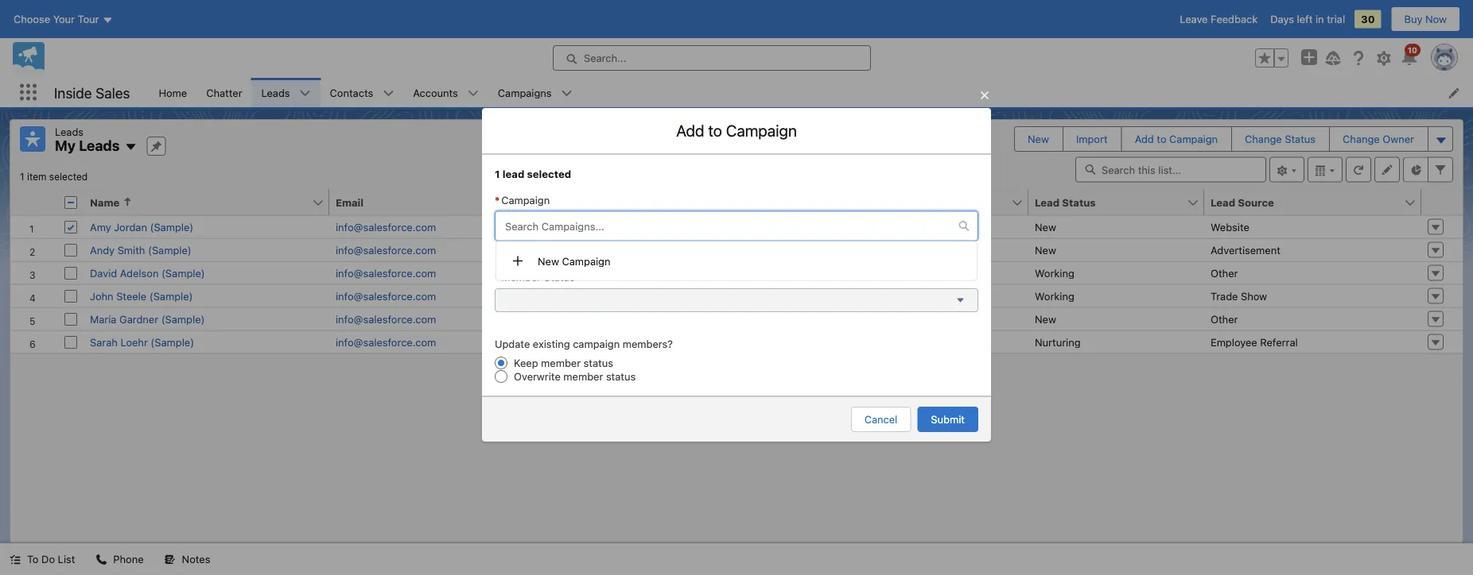 Task type: locate. For each thing, give the bounding box(es) containing it.
(800) right member status
[[584, 267, 612, 279]]

selected right lead
[[527, 168, 571, 180]]

0 vertical spatial phone button
[[559, 190, 770, 215]]

campaign inside option
[[562, 255, 611, 267]]

lead source button
[[1204, 190, 1404, 215]]

1 info@salesforce.com from the top
[[336, 221, 436, 233]]

lee enterprise, inc
[[794, 221, 884, 233]]

0 horizontal spatial text default image
[[10, 555, 21, 566]]

1 vertical spatial *
[[495, 272, 500, 284]]

4 6389 from the top
[[638, 313, 664, 325]]

info@salesforce.com link for sarah loehr (sample)
[[336, 337, 436, 348]]

change for change status
[[1245, 133, 1282, 145]]

leads right chatter link
[[261, 87, 290, 99]]

(800) up the campaign
[[584, 313, 612, 325]]

name element
[[84, 190, 339, 216]]

add up phone element
[[676, 121, 704, 140]]

2 working from the top
[[1035, 290, 1075, 302]]

sarah
[[90, 337, 118, 348]]

* down 1 lead selected
[[495, 194, 500, 206]]

1 vertical spatial member
[[564, 371, 603, 383]]

biglife inc. link
[[794, 290, 847, 302]]

text default image inside the 'to do list' 'button'
[[10, 555, 21, 566]]

campaigns list item
[[488, 78, 582, 107]]

andy
[[90, 244, 115, 256]]

list
[[58, 554, 75, 566]]

1 vertical spatial other
[[1211, 313, 1238, 325]]

advertisement
[[1211, 244, 1281, 256]]

1 (800) 667-6389
[[577, 221, 664, 233], [577, 267, 664, 279], [577, 290, 664, 302], [577, 313, 664, 325], [577, 337, 664, 348]]

0 horizontal spatial lead
[[1035, 196, 1060, 208]]

(800) down new campaign at the left
[[584, 290, 612, 302]]

chatter link
[[197, 78, 252, 107]]

2 6389 from the top
[[638, 267, 664, 279]]

change left the owner
[[1343, 133, 1380, 145]]

other up trade
[[1211, 267, 1238, 279]]

email button
[[329, 190, 542, 215]]

list containing home
[[149, 78, 1473, 107]]

1 vertical spatial cell
[[559, 238, 788, 261]]

1 lead selected
[[495, 168, 571, 180]]

1 horizontal spatial phone button
[[559, 190, 770, 215]]

lead up the website
[[1211, 196, 1235, 208]]

1 vertical spatial phone
[[113, 554, 144, 566]]

inside sales
[[54, 84, 130, 101]]

add inside button
[[1135, 133, 1154, 145]]

add to campaign
[[676, 121, 797, 140], [1135, 133, 1218, 145]]

do
[[41, 554, 55, 566]]

1 (800) 667-6389 link for david adelson (sample)
[[566, 267, 664, 279]]

phone inside 'my leads' grid
[[566, 196, 598, 208]]

0 vertical spatial phone
[[566, 196, 598, 208]]

text default image left to on the left of page
[[10, 555, 21, 566]]

add to campaign down search... button
[[676, 121, 797, 140]]

0 vertical spatial *
[[495, 194, 500, 206]]

lead
[[1035, 196, 1060, 208], [1211, 196, 1235, 208]]

phone down 1 lead selected
[[566, 196, 598, 208]]

1 horizontal spatial add to campaign
[[1135, 133, 1218, 145]]

1 working from the top
[[1035, 267, 1075, 279]]

to inside button
[[1157, 133, 1167, 145]]

change for change owner
[[1343, 133, 1380, 145]]

(sample) down david adelson (sample) at the top
[[149, 290, 193, 302]]

to down search... button
[[708, 121, 722, 140]]

1 horizontal spatial add
[[1135, 133, 1154, 145]]

4 1 (800) 667-6389 link from the top
[[566, 313, 664, 325]]

leads
[[261, 87, 290, 99], [55, 126, 84, 138], [79, 137, 120, 154]]

1 up new campaign at the left
[[577, 221, 581, 233]]

5 info@salesforce.com from the top
[[336, 313, 436, 325]]

Search My Leads list view. search field
[[1076, 157, 1266, 183]]

campaign
[[726, 121, 797, 140], [1169, 133, 1218, 145], [501, 194, 550, 206], [562, 255, 611, 267]]

change up list view controls "image"
[[1245, 133, 1282, 145]]

3 6389 from the top
[[638, 290, 664, 302]]

2 lead from the left
[[1211, 196, 1235, 208]]

text default image left notes at bottom
[[164, 555, 176, 566]]

(800) for sarah loehr (sample)
[[584, 337, 612, 348]]

text default image inside the notes button
[[164, 555, 176, 566]]

3c
[[794, 313, 808, 325]]

4 667- from the top
[[614, 313, 638, 325]]

4 info@salesforce.com from the top
[[336, 290, 436, 302]]

leads list item
[[252, 78, 320, 107]]

john steele (sample) link
[[90, 290, 193, 302]]

(sample) right the adelson
[[161, 267, 205, 279]]

0 vertical spatial status
[[1285, 133, 1316, 145]]

667-
[[614, 221, 638, 233], [614, 267, 638, 279], [614, 290, 638, 302], [614, 313, 638, 325], [614, 337, 638, 348]]

3 info@salesforce.com link from the top
[[336, 267, 436, 279]]

3c systems link
[[794, 313, 852, 325]]

campaigns link
[[488, 78, 561, 107]]

1 (800) 667-6389 for new
[[577, 313, 664, 325]]

6 info@salesforce.com from the top
[[336, 337, 436, 348]]

0 horizontal spatial status
[[544, 272, 575, 284]]

search...
[[584, 52, 626, 64]]

5 (800) from the top
[[584, 337, 612, 348]]

info@salesforce.com
[[336, 221, 436, 233], [336, 244, 436, 256], [336, 267, 436, 279], [336, 290, 436, 302], [336, 313, 436, 325], [336, 337, 436, 348]]

leads right 'leads' image
[[55, 126, 84, 138]]

list
[[149, 78, 1473, 107]]

1 horizontal spatial to
[[1157, 133, 1167, 145]]

phone button inside 'my leads' grid
[[559, 190, 770, 215]]

status for overwrite member status
[[606, 371, 636, 383]]

(sample) down 'name' button
[[150, 221, 194, 233]]

3 info@salesforce.com from the top
[[336, 267, 436, 279]]

1 vertical spatial phone button
[[86, 544, 153, 576]]

leads inside list item
[[261, 87, 290, 99]]

2 (800) from the top
[[584, 267, 612, 279]]

biglife
[[794, 290, 827, 302]]

30
[[1361, 13, 1375, 25]]

4 info@salesforce.com link from the top
[[336, 290, 436, 302]]

(sample) up david adelson (sample) "link"
[[148, 244, 192, 256]]

0 horizontal spatial phone button
[[86, 544, 153, 576]]

add to campaign button
[[1122, 127, 1231, 151]]

1 (800) 667-6389 link
[[566, 221, 664, 233], [566, 267, 664, 279], [566, 290, 664, 302], [566, 313, 664, 325], [566, 337, 664, 348]]

contacts link
[[320, 78, 383, 107]]

phone button
[[559, 190, 770, 215], [86, 544, 153, 576]]

cell
[[58, 190, 84, 216], [559, 238, 788, 261]]

sarah loehr (sample)
[[90, 337, 194, 348]]

1 left lead
[[495, 168, 500, 180]]

(800) up new campaign at the left
[[584, 221, 612, 233]]

* left member
[[495, 272, 500, 284]]

0 horizontal spatial add
[[676, 121, 704, 140]]

2 other from the top
[[1211, 313, 1238, 325]]

working
[[1035, 267, 1075, 279], [1035, 290, 1075, 302]]

smith
[[117, 244, 145, 256]]

member up the overwrite member status
[[541, 358, 581, 370]]

status inside 'my leads' grid
[[1062, 196, 1096, 208]]

keep member status
[[514, 358, 613, 370]]

to up search my leads list view. search field at right top
[[1157, 133, 1167, 145]]

1 vertical spatial status
[[1062, 196, 1096, 208]]

maria
[[90, 313, 117, 325]]

1 change from the left
[[1245, 133, 1282, 145]]

(800) up keep member status at bottom
[[584, 337, 612, 348]]

status
[[584, 358, 613, 370], [606, 371, 636, 383]]

other down trade
[[1211, 313, 1238, 325]]

jordan
[[114, 221, 147, 233]]

1 (800) 667-6389 for nurturing
[[577, 337, 664, 348]]

1 horizontal spatial lead
[[1211, 196, 1235, 208]]

1 (800) from the top
[[584, 221, 612, 233]]

1 other from the top
[[1211, 267, 1238, 279]]

667- for new
[[614, 313, 638, 325]]

submit
[[931, 414, 965, 426]]

my
[[55, 137, 76, 154]]

5 1 (800) 667-6389 link from the top
[[566, 337, 664, 348]]

inside
[[54, 84, 92, 101]]

1 vertical spatial working
[[1035, 290, 1075, 302]]

5 6389 from the top
[[638, 337, 664, 348]]

import
[[1076, 133, 1108, 145]]

notes
[[182, 554, 210, 566]]

lee
[[794, 221, 811, 233]]

5 667- from the top
[[614, 337, 638, 348]]

group
[[1255, 49, 1289, 68]]

members?
[[623, 338, 673, 350]]

text default image
[[959, 221, 970, 232], [10, 555, 21, 566], [164, 555, 176, 566]]

john steele (sample)
[[90, 290, 193, 302]]

cell down phone element
[[559, 238, 788, 261]]

0 horizontal spatial change
[[1245, 133, 1282, 145]]

status up list view controls "image"
[[1285, 133, 1316, 145]]

None search field
[[1076, 157, 1266, 183]]

amy
[[90, 221, 111, 233]]

1 info@salesforce.com link from the top
[[336, 221, 436, 233]]

selected for 1 lead selected
[[527, 168, 571, 180]]

info@salesforce.com for john steele (sample)
[[336, 290, 436, 302]]

2 info@salesforce.com link from the top
[[336, 244, 436, 256]]

trade show
[[1211, 290, 1267, 302]]

john
[[90, 290, 113, 302]]

1 1 (800) 667-6389 from the top
[[577, 221, 664, 233]]

0 vertical spatial other
[[1211, 267, 1238, 279]]

selected down the my
[[49, 171, 88, 183]]

new inside option
[[538, 255, 559, 267]]

4 1 (800) 667-6389 from the top
[[577, 313, 664, 325]]

2 change from the left
[[1343, 133, 1380, 145]]

0 vertical spatial working
[[1035, 267, 1075, 279]]

(sample) down maria gardner (sample)
[[151, 337, 194, 348]]

lead down new "button"
[[1035, 196, 1060, 208]]

5 1 (800) 667-6389 from the top
[[577, 337, 664, 348]]

2 vertical spatial status
[[544, 272, 575, 284]]

2 horizontal spatial status
[[1285, 133, 1316, 145]]

new button
[[1015, 127, 1062, 151]]

(sample) right gardner
[[161, 313, 205, 325]]

0 vertical spatial status
[[584, 358, 613, 370]]

6 info@salesforce.com link from the top
[[336, 337, 436, 348]]

new campaign
[[538, 255, 611, 267]]

new for advertisement
[[1035, 244, 1056, 256]]

member down keep member status at bottom
[[564, 371, 603, 383]]

status down new campaign at the left
[[544, 272, 575, 284]]

info@salesforce.com link for john steele (sample)
[[336, 290, 436, 302]]

text default image down company element on the right of the page
[[959, 221, 970, 232]]

accounts link
[[404, 78, 468, 107]]

0 horizontal spatial cell
[[58, 190, 84, 216]]

action element
[[1422, 190, 1463, 216]]

3c systems
[[794, 313, 852, 325]]

text default image for notes
[[164, 555, 176, 566]]

cell down my leads status
[[58, 190, 84, 216]]

text default image
[[96, 555, 107, 566]]

selected inside the my leads|leads|list view element
[[49, 171, 88, 183]]

2 * from the top
[[495, 272, 500, 284]]

2 1 (800) 667-6389 from the top
[[577, 267, 664, 279]]

1 horizontal spatial text default image
[[164, 555, 176, 566]]

phone right text default icon
[[113, 554, 144, 566]]

other
[[1211, 267, 1238, 279], [1211, 313, 1238, 325]]

1 item selected
[[20, 171, 88, 183]]

existing
[[533, 338, 570, 350]]

item number image
[[10, 190, 58, 215]]

my leads grid
[[10, 190, 1463, 354]]

list view controls image
[[1270, 157, 1305, 183]]

1 1 (800) 667-6389 link from the top
[[566, 221, 664, 233]]

david adelson (sample) link
[[90, 267, 205, 279]]

to
[[708, 121, 722, 140], [1157, 133, 1167, 145]]

1 horizontal spatial phone
[[566, 196, 598, 208]]

6389
[[638, 221, 664, 233], [638, 267, 664, 279], [638, 290, 664, 302], [638, 313, 664, 325], [638, 337, 664, 348]]

0 vertical spatial member
[[541, 358, 581, 370]]

status down import button
[[1062, 196, 1096, 208]]

0 horizontal spatial selected
[[49, 171, 88, 183]]

add to campaign up search my leads list view. search field at right top
[[1135, 133, 1218, 145]]

2 horizontal spatial text default image
[[959, 221, 970, 232]]

cancel button
[[851, 407, 911, 433]]

667- for nurturing
[[614, 337, 638, 348]]

source
[[1238, 196, 1274, 208]]

andy smith (sample)
[[90, 244, 192, 256]]

*
[[495, 194, 500, 206], [495, 272, 500, 284]]

accounts
[[413, 87, 458, 99]]

name
[[90, 196, 120, 208]]

lead inside 'lead source' button
[[1211, 196, 1235, 208]]

2 1 (800) 667-6389 link from the top
[[566, 267, 664, 279]]

lead inside lead status button
[[1035, 196, 1060, 208]]

1 lead from the left
[[1035, 196, 1060, 208]]

new campaign option
[[496, 249, 977, 274]]

1 down new campaign at the left
[[577, 290, 581, 302]]

1 horizontal spatial selected
[[527, 168, 571, 180]]

4 (800) from the top
[[584, 313, 612, 325]]

text default image for to do list
[[10, 555, 21, 566]]

1 (800) 667-6389 link for maria gardner (sample)
[[566, 313, 664, 325]]

search... button
[[553, 45, 871, 71]]

2 667- from the top
[[614, 267, 638, 279]]

* for member status
[[495, 272, 500, 284]]

1 horizontal spatial change
[[1343, 133, 1380, 145]]

working for other
[[1035, 267, 1075, 279]]

* for campaign
[[495, 194, 500, 206]]

1 vertical spatial status
[[606, 371, 636, 383]]

1 * from the top
[[495, 194, 500, 206]]

1 horizontal spatial status
[[1062, 196, 1096, 208]]

add up search my leads list view. search field at right top
[[1135, 133, 1154, 145]]



Task type: vqa. For each thing, say whether or not it's contained in the screenshot.
Lee Enterprise, Inc link
yes



Task type: describe. For each thing, give the bounding box(es) containing it.
gardner
[[119, 313, 158, 325]]

buy now
[[1405, 13, 1447, 25]]

(sample) for amy jordan (sample)
[[150, 221, 194, 233]]

6389 for new
[[638, 313, 664, 325]]

2 info@salesforce.com from the top
[[336, 244, 436, 256]]

name button
[[84, 190, 312, 215]]

leave feedback link
[[1180, 13, 1258, 25]]

add to campaign inside button
[[1135, 133, 1218, 145]]

david adelson (sample)
[[90, 267, 205, 279]]

(800) for maria gardner (sample)
[[584, 313, 612, 325]]

email element
[[329, 190, 569, 216]]

now
[[1426, 13, 1447, 25]]

contacts list item
[[320, 78, 404, 107]]

nurturing
[[1035, 337, 1081, 348]]

in
[[1316, 13, 1324, 25]]

3 667- from the top
[[614, 290, 638, 302]]

lee enterprise, inc link
[[794, 221, 884, 233]]

andy smith (sample) link
[[90, 244, 192, 256]]

lead source element
[[1204, 190, 1431, 216]]

company
[[794, 196, 843, 208]]

company button
[[788, 190, 1011, 215]]

biglife inc.
[[794, 290, 847, 302]]

notes button
[[155, 544, 220, 576]]

status for member status
[[544, 272, 575, 284]]

update
[[495, 338, 530, 350]]

feedback
[[1211, 13, 1258, 25]]

inc
[[869, 221, 884, 233]]

3 (800) from the top
[[584, 290, 612, 302]]

6389 for nurturing
[[638, 337, 664, 348]]

(sample) for sarah loehr (sample)
[[151, 337, 194, 348]]

1 up keep member status at bottom
[[577, 337, 581, 348]]

(800) for david adelson (sample)
[[584, 267, 612, 279]]

lead source
[[1211, 196, 1274, 208]]

selected for 1 item selected
[[49, 171, 88, 183]]

company element
[[788, 190, 1038, 216]]

3 1 (800) 667-6389 from the top
[[577, 290, 664, 302]]

days left in trial
[[1271, 13, 1345, 25]]

change status
[[1245, 133, 1316, 145]]

leads image
[[20, 126, 45, 152]]

lead status element
[[1029, 190, 1214, 216]]

my leads status
[[20, 171, 88, 183]]

lead status
[[1035, 196, 1096, 208]]

item
[[27, 171, 47, 183]]

info@salesforce.com link for amy jordan (sample)
[[336, 221, 436, 233]]

campaigns
[[498, 87, 552, 99]]

keep
[[514, 358, 538, 370]]

amy jordan (sample)
[[90, 221, 194, 233]]

status for keep member status
[[584, 358, 613, 370]]

action image
[[1422, 190, 1463, 215]]

buy
[[1405, 13, 1423, 25]]

1 up update existing campaign members?
[[577, 313, 581, 325]]

3 1 (800) 667-6389 link from the top
[[566, 290, 664, 302]]

email
[[336, 196, 364, 208]]

0 vertical spatial cell
[[58, 190, 84, 216]]

home
[[159, 87, 187, 99]]

maria gardner (sample)
[[90, 313, 205, 325]]

info@salesforce.com for sarah loehr (sample)
[[336, 337, 436, 348]]

left
[[1297, 13, 1313, 25]]

member status
[[501, 272, 575, 284]]

leave
[[1180, 13, 1208, 25]]

5 info@salesforce.com link from the top
[[336, 313, 436, 325]]

leads link
[[252, 78, 300, 107]]

adelson
[[120, 267, 159, 279]]

david
[[90, 267, 117, 279]]

campaign
[[573, 338, 620, 350]]

days
[[1271, 13, 1294, 25]]

1 (800) 667-6389 for working
[[577, 267, 664, 279]]

new inside "button"
[[1028, 133, 1049, 145]]

employee referral
[[1211, 337, 1298, 348]]

info@salesforce.com for david adelson (sample)
[[336, 267, 436, 279]]

new for website
[[1035, 221, 1056, 233]]

my leads|leads|list view element
[[10, 119, 1464, 544]]

maria gardner (sample) link
[[90, 313, 205, 325]]

6389 for working
[[638, 267, 664, 279]]

referral
[[1260, 337, 1298, 348]]

owner
[[1383, 133, 1414, 145]]

accounts list item
[[404, 78, 488, 107]]

contacts
[[330, 87, 373, 99]]

trade
[[1211, 290, 1238, 302]]

to do list button
[[0, 544, 85, 576]]

1 667- from the top
[[614, 221, 638, 233]]

0 horizontal spatial add to campaign
[[676, 121, 797, 140]]

member
[[501, 272, 541, 284]]

667- for working
[[614, 267, 638, 279]]

to do list
[[27, 554, 75, 566]]

chatter
[[206, 87, 242, 99]]

trial
[[1327, 13, 1345, 25]]

other for new
[[1211, 313, 1238, 325]]

other for working
[[1211, 267, 1238, 279]]

info@salesforce.com for amy jordan (sample)
[[336, 221, 436, 233]]

status for lead status
[[1062, 196, 1096, 208]]

systems
[[811, 313, 852, 325]]

member for keep
[[541, 358, 581, 370]]

1 left item
[[20, 171, 24, 183]]

lead status button
[[1029, 190, 1187, 215]]

leave feedback
[[1180, 13, 1258, 25]]

0 horizontal spatial to
[[708, 121, 722, 140]]

1 6389 from the top
[[638, 221, 664, 233]]

leads right the my
[[79, 137, 120, 154]]

home link
[[149, 78, 197, 107]]

inc.
[[830, 290, 847, 302]]

import button
[[1064, 127, 1121, 151]]

status for change status
[[1285, 133, 1316, 145]]

to
[[27, 554, 39, 566]]

cancel
[[865, 414, 898, 426]]

Search Campaigns... text field
[[496, 212, 959, 241]]

0 horizontal spatial phone
[[113, 554, 144, 566]]

loehr
[[120, 337, 148, 348]]

lead for lead source
[[1211, 196, 1235, 208]]

lead for lead status
[[1035, 196, 1060, 208]]

website
[[1211, 221, 1250, 233]]

phone element
[[559, 190, 797, 216]]

buy now button
[[1391, 6, 1461, 32]]

change owner
[[1343, 133, 1414, 145]]

my leads
[[55, 137, 120, 154]]

select list display image
[[1308, 157, 1343, 183]]

submit button
[[918, 407, 978, 433]]

1 horizontal spatial cell
[[559, 238, 788, 261]]

overwrite
[[514, 371, 561, 383]]

(sample) for andy smith (sample)
[[148, 244, 192, 256]]

item number element
[[10, 190, 58, 216]]

member for overwrite
[[564, 371, 603, 383]]

sarah loehr (sample) link
[[90, 337, 194, 348]]

info@salesforce.com link for david adelson (sample)
[[336, 267, 436, 279]]

campaign inside button
[[1169, 133, 1218, 145]]

lead
[[503, 168, 525, 180]]

enterprise,
[[814, 221, 866, 233]]

(sample) for john steele (sample)
[[149, 290, 193, 302]]

1 (800) 667-6389 link for sarah loehr (sample)
[[566, 337, 664, 348]]

new for other
[[1035, 313, 1056, 325]]

1 right member status
[[577, 267, 581, 279]]

(sample) for david adelson (sample)
[[161, 267, 205, 279]]

employee
[[1211, 337, 1258, 348]]

working for trade show
[[1035, 290, 1075, 302]]

(sample) for maria gardner (sample)
[[161, 313, 205, 325]]



